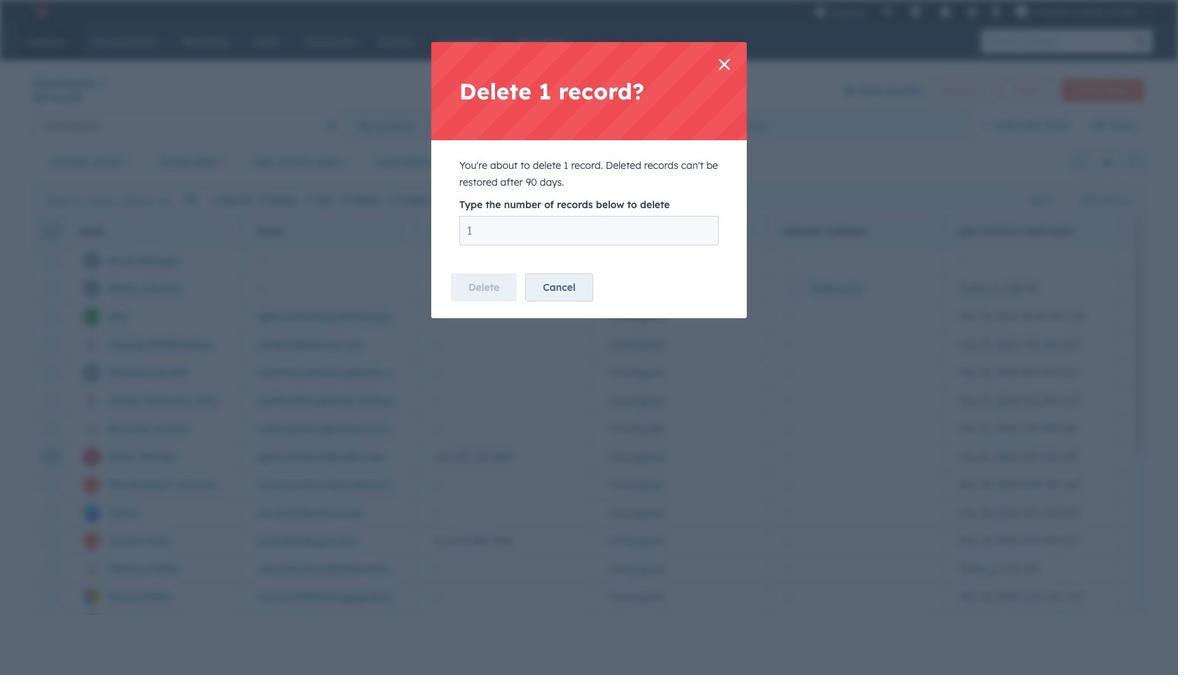 Task type: locate. For each thing, give the bounding box(es) containing it.
press to sort. element
[[223, 226, 229, 237], [399, 226, 404, 237], [574, 226, 580, 237], [750, 226, 755, 237], [1100, 226, 1106, 237]]

press to sort. image for 1st press to sort. element
[[223, 226, 229, 235]]

0 horizontal spatial press to sort. image
[[223, 226, 229, 235]]

close image
[[719, 59, 730, 70]]

press to sort. image for fourth press to sort. element from right
[[399, 226, 404, 235]]

dialog
[[431, 42, 747, 319]]

menu
[[808, 0, 1162, 22]]

column header
[[768, 216, 944, 247]]

1 press to sort. image from the left
[[223, 226, 229, 235]]

None text field
[[460, 216, 719, 246]]

2 press to sort. image from the left
[[399, 226, 404, 235]]

3 press to sort. image from the left
[[750, 226, 755, 235]]

press to sort. image
[[223, 226, 229, 235], [399, 226, 404, 235], [750, 226, 755, 235]]

1 press to sort. element from the left
[[223, 226, 229, 237]]

1 horizontal spatial press to sort. image
[[399, 226, 404, 235]]

press to sort. image for second press to sort. element from right
[[750, 226, 755, 235]]

Search HubSpot search field
[[982, 29, 1130, 53]]

2 horizontal spatial press to sort. image
[[750, 226, 755, 235]]

banner
[[34, 72, 1145, 112]]



Task type: describe. For each thing, give the bounding box(es) containing it.
press to sort. image
[[1100, 226, 1106, 235]]

marketplaces image
[[910, 6, 923, 19]]

3 press to sort. element from the left
[[574, 226, 580, 237]]

2 press to sort. element from the left
[[399, 226, 404, 237]]

Search name, phone, email addresses, or company search field
[[37, 188, 208, 213]]

james peterson image
[[1016, 5, 1029, 18]]

4 press to sort. element from the left
[[750, 226, 755, 237]]

5 press to sort. element from the left
[[1100, 226, 1106, 237]]



Task type: vqa. For each thing, say whether or not it's contained in the screenshot.
dialog at the top of the page
yes



